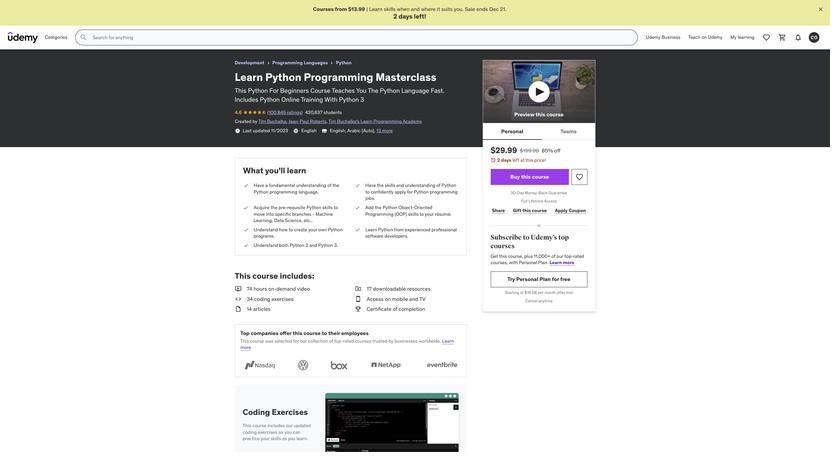 Task type: vqa. For each thing, say whether or not it's contained in the screenshot.
or
yes



Task type: locate. For each thing, give the bounding box(es) containing it.
downloadable
[[373, 286, 406, 292]]

this right gift
[[523, 208, 531, 214]]

access up "certificate"
[[367, 296, 384, 302]]

course inside buy this course button
[[532, 174, 549, 180]]

have
[[254, 182, 264, 188], [366, 182, 376, 188]]

2 vertical spatial our
[[286, 423, 293, 429]]

small image
[[355, 295, 362, 303]]

have left "a"
[[254, 182, 264, 188]]

our right includes
[[286, 423, 293, 429]]

1 horizontal spatial learn more
[[550, 260, 575, 266]]

xsmall image for learn python from experienced professional software developers.
[[355, 227, 360, 233]]

2 have from the left
[[366, 182, 376, 188]]

this inside this course includes our updated coding exercises so you can practice your skills as you learn.
[[243, 423, 251, 429]]

0 horizontal spatial 2
[[306, 242, 308, 248]]

tab list
[[483, 123, 596, 140]]

0 vertical spatial rated
[[574, 253, 585, 259]]

to inside have the skills and understanding of python to confidently apply for python programming jobs.
[[366, 189, 370, 195]]

1 vertical spatial personal
[[519, 260, 537, 266]]

from left $13.99
[[335, 6, 347, 12]]

1 horizontal spatial 2
[[394, 12, 397, 20]]

tim down students
[[329, 118, 336, 124]]

0 vertical spatial for
[[407, 189, 413, 195]]

more
[[382, 128, 393, 134], [563, 260, 575, 266], [241, 345, 251, 351]]

this right preview
[[536, 111, 546, 118]]

course
[[547, 111, 564, 118], [532, 174, 549, 180], [532, 208, 547, 214], [253, 271, 278, 281], [304, 330, 321, 337], [250, 338, 264, 344], [253, 423, 267, 429]]

1 vertical spatial our
[[300, 338, 307, 344]]

personal button
[[483, 123, 542, 139]]

tim up last updated 11/2023 in the top of the page
[[259, 118, 266, 124]]

xsmall image for understand how to create your own python programs.
[[243, 227, 249, 233]]

0 horizontal spatial courses
[[355, 338, 372, 344]]

1 horizontal spatial for
[[407, 189, 413, 195]]

starting at $16.58 per month after trial cancel anytime
[[505, 290, 573, 303]]

udemy image
[[8, 32, 38, 43]]

development link
[[235, 59, 265, 67]]

2 horizontal spatial our
[[557, 253, 564, 259]]

1 horizontal spatial courses
[[491, 242, 515, 250]]

1 vertical spatial exercises
[[258, 429, 277, 435]]

more down top
[[241, 345, 251, 351]]

0 vertical spatial at
[[521, 157, 525, 163]]

the up confidently on the top left
[[377, 182, 384, 188]]

the for acquire the pre-requisite python skills to move into specific branches - machine learning, data science,  etc..
[[271, 205, 278, 211]]

0 vertical spatial learn more
[[550, 260, 575, 266]]

of inside have a fundamental understanding of the python programming language.
[[328, 182, 332, 188]]

and up the left!
[[411, 6, 420, 12]]

this down top
[[241, 338, 249, 344]]

2 horizontal spatial 2
[[498, 157, 500, 163]]

days left the left
[[501, 157, 512, 163]]

at left $16.58
[[521, 290, 524, 295]]

python up developers.
[[378, 227, 393, 233]]

pre-
[[279, 205, 287, 211]]

ratings)
[[287, 109, 303, 115]]

exercises down demand
[[272, 296, 294, 302]]

1 horizontal spatial more
[[382, 128, 393, 134]]

0 horizontal spatial ,
[[287, 118, 288, 124]]

1 vertical spatial rated
[[343, 338, 354, 344]]

the up into
[[271, 205, 278, 211]]

small image for 34
[[235, 295, 242, 303]]

have inside have the skills and understanding of python to confidently apply for python programming jobs.
[[366, 182, 376, 188]]

your
[[425, 211, 434, 217], [309, 227, 317, 233], [261, 436, 270, 442]]

course up collection
[[304, 330, 321, 337]]

this right buy at the top right of page
[[521, 174, 531, 180]]

businesses
[[395, 338, 418, 344]]

$29.99
[[491, 145, 517, 156]]

netapp image
[[368, 359, 406, 372]]

by right trusted
[[389, 338, 394, 344]]

shopping cart with 0 items image
[[779, 34, 787, 42]]

the inside have the skills and understanding of python to confidently apply for python programming jobs.
[[377, 182, 384, 188]]

exercises inside this course includes our updated coding exercises so you can practice your skills as you learn.
[[258, 429, 277, 435]]

from up developers.
[[394, 227, 404, 233]]

1 vertical spatial access
[[367, 296, 384, 302]]

course up teams
[[547, 111, 564, 118]]

of
[[328, 182, 332, 188], [437, 182, 441, 188], [552, 253, 556, 259], [393, 306, 398, 312], [329, 338, 333, 344]]

personal inside button
[[502, 128, 524, 135]]

xsmall image for last updated 11/2023
[[235, 128, 240, 134]]

have inside have a fundamental understanding of the python programming language.
[[254, 182, 264, 188]]

programming down add on the left top of the page
[[366, 211, 394, 217]]

access inside 30-day money-back guarantee full lifetime access
[[544, 199, 557, 204]]

python inside have a fundamental understanding of the python programming language.
[[254, 189, 269, 195]]

top
[[559, 234, 569, 242]]

1 horizontal spatial learn more link
[[550, 260, 575, 266]]

personal down preview
[[502, 128, 524, 135]]

udemy business link
[[642, 30, 685, 45]]

small image up small image
[[355, 285, 362, 293]]

1 horizontal spatial on
[[702, 34, 707, 40]]

and up apply
[[397, 182, 404, 188]]

2 down understand how to create your own python programs.
[[306, 242, 308, 248]]

our down top companies offer this course to their employees
[[300, 338, 307, 344]]

submit search image
[[80, 34, 88, 42]]

you.
[[454, 6, 464, 12]]

for inside have the skills and understanding of python to confidently apply for python programming jobs.
[[407, 189, 413, 195]]

add the python object-oriented programming (oop) skills to your résumé.
[[366, 205, 452, 217]]

days inside courses from $13.99 | learn skills when and where it suits you. sale ends dec 21. 2 days left!
[[399, 12, 413, 20]]

17 downloadable resources
[[367, 286, 431, 292]]

learn down development link
[[235, 70, 263, 84]]

1 horizontal spatial rated
[[574, 253, 585, 259]]

1 vertical spatial courses
[[355, 338, 372, 344]]

resources
[[408, 286, 431, 292]]

for left the free
[[552, 276, 559, 283]]

acquire
[[254, 205, 270, 211]]

small image down small image
[[355, 305, 362, 313]]

0 vertical spatial on
[[702, 34, 707, 40]]

programming
[[270, 189, 298, 195], [430, 189, 458, 195]]

skills down so
[[271, 436, 281, 442]]

course inside preview this course button
[[547, 111, 564, 118]]

1 horizontal spatial your
[[309, 227, 317, 233]]

python up for in the left top of the page
[[265, 70, 302, 84]]

learn more link up the free
[[550, 260, 575, 266]]

learn.
[[297, 436, 308, 442]]

more for top companies offer this course to their employees
[[241, 345, 251, 351]]

python inside understand how to create your own python programs.
[[328, 227, 343, 233]]

python up "-"
[[307, 205, 321, 211]]

1 vertical spatial by
[[389, 338, 394, 344]]

0 horizontal spatial understanding
[[296, 182, 327, 188]]

résumé.
[[435, 211, 452, 217]]

programming up résumé.
[[430, 189, 458, 195]]

at
[[521, 157, 525, 163], [521, 290, 524, 295]]

understand inside understand how to create your own python programs.
[[254, 227, 278, 233]]

language
[[402, 87, 430, 95]]

0 horizontal spatial your
[[261, 436, 270, 442]]

created
[[235, 118, 252, 124]]

1 vertical spatial updated
[[294, 423, 311, 429]]

python up learn python programming masterclass this python for beginners course teaches you the python language  fast. includes python online training with python 3
[[336, 60, 352, 66]]

this up practice
[[243, 423, 251, 429]]

1 vertical spatial at
[[521, 290, 524, 295]]

courses down subscribe
[[491, 242, 515, 250]]

xsmall image
[[266, 60, 271, 66], [243, 182, 249, 189], [355, 205, 360, 211], [243, 227, 249, 233], [355, 227, 360, 233]]

python up includes
[[248, 87, 268, 95]]

python right own
[[328, 227, 343, 233]]

small image
[[235, 285, 242, 293], [355, 285, 362, 293], [235, 295, 242, 303], [235, 305, 242, 313], [355, 305, 362, 313]]

back
[[539, 190, 548, 195]]

1 vertical spatial coding
[[243, 429, 257, 435]]

our inside this course includes our updated coding exercises so you can practice your skills as you learn.
[[286, 423, 293, 429]]

exercises
[[272, 296, 294, 302], [258, 429, 277, 435]]

1 vertical spatial learn more link
[[241, 338, 454, 351]]

practice
[[243, 436, 260, 442]]

alarm image
[[491, 158, 496, 163]]

0 vertical spatial your
[[425, 211, 434, 217]]

1 horizontal spatial tim
[[329, 118, 336, 124]]

1 vertical spatial learn more
[[241, 338, 454, 351]]

top- down their
[[334, 338, 343, 344]]

python up the (oop) at top
[[383, 205, 398, 211]]

updated right last
[[253, 128, 270, 134]]

updated inside this course includes our updated coding exercises so you can practice your skills as you learn.
[[294, 423, 311, 429]]

0 vertical spatial learn more link
[[550, 260, 575, 266]]

xsmall image for add the python object-oriented programming (oop) skills to your résumé.
[[355, 205, 360, 211]]

this up includes
[[235, 87, 247, 95]]

python
[[336, 60, 352, 66], [265, 70, 302, 84], [248, 87, 268, 95], [380, 87, 400, 95], [260, 95, 280, 103], [339, 95, 359, 103], [442, 182, 457, 188], [254, 189, 269, 195], [414, 189, 429, 195], [307, 205, 321, 211], [383, 205, 398, 211], [328, 227, 343, 233], [378, 227, 393, 233], [290, 242, 305, 248], [318, 242, 333, 248]]

this course includes:
[[235, 271, 314, 281]]

for right apply
[[407, 189, 413, 195]]

selected
[[275, 338, 292, 344]]

small image for 14
[[235, 305, 242, 313]]

fundamental
[[269, 182, 295, 188]]

course down lifetime
[[532, 208, 547, 214]]

0 vertical spatial updated
[[253, 128, 270, 134]]

2 horizontal spatial your
[[425, 211, 434, 217]]

own
[[319, 227, 327, 233]]

14 articles
[[247, 306, 271, 312]]

0 vertical spatial days
[[399, 12, 413, 20]]

the
[[333, 182, 340, 188], [377, 182, 384, 188], [271, 205, 278, 211], [375, 205, 382, 211]]

0 vertical spatial understand
[[254, 227, 278, 233]]

0 vertical spatial personal
[[502, 128, 524, 135]]

1 horizontal spatial ,
[[327, 118, 328, 124]]

1 programming from the left
[[270, 189, 298, 195]]

learn more link for top companies offer this course to their employees
[[241, 338, 454, 351]]

preview this course button
[[483, 60, 596, 123]]

updated up can at the left bottom of the page
[[294, 423, 311, 429]]

the for add the python object-oriented programming (oop) skills to your résumé.
[[375, 205, 382, 211]]

coding inside this course includes our updated coding exercises so you can practice your skills as you learn.
[[243, 429, 257, 435]]

more up the free
[[563, 260, 575, 266]]

from inside courses from $13.99 | learn skills when and where it suits you. sale ends dec 21. 2 days left!
[[335, 6, 347, 12]]

python up résumé.
[[442, 182, 457, 188]]

2 right "alarm" 'icon'
[[498, 157, 500, 163]]

top-
[[565, 253, 574, 259], [334, 338, 343, 344]]

0 vertical spatial from
[[335, 6, 347, 12]]

1 have from the left
[[254, 182, 264, 188]]

courses
[[313, 6, 334, 12]]

share button
[[491, 204, 507, 217]]

0 horizontal spatial tim
[[259, 118, 266, 124]]

at right the left
[[521, 157, 525, 163]]

close image
[[818, 6, 825, 13]]

0 horizontal spatial days
[[399, 12, 413, 20]]

to inside add the python object-oriented programming (oop) skills to your résumé.
[[420, 211, 424, 217]]

0 vertical spatial more
[[382, 128, 393, 134]]

-
[[313, 211, 315, 217]]

0 vertical spatial courses
[[491, 242, 515, 250]]

1 horizontal spatial access
[[544, 199, 557, 204]]

this for buy
[[521, 174, 531, 180]]

udemy left my
[[708, 34, 723, 40]]

programming up teaches
[[304, 70, 374, 84]]

python inside acquire the pre-requisite python skills to move into specific branches - machine learning, data science,  etc..
[[307, 205, 321, 211]]

have a fundamental understanding of the python programming language.
[[254, 182, 340, 195]]

2 horizontal spatial for
[[552, 276, 559, 283]]

into
[[266, 211, 274, 217]]

your left own
[[309, 227, 317, 233]]

wishlist image
[[576, 173, 584, 181]]

1 vertical spatial on
[[385, 296, 391, 302]]

lifetime
[[529, 199, 543, 204]]

of up résumé.
[[437, 182, 441, 188]]

1 horizontal spatial top-
[[565, 253, 574, 259]]

python right the
[[380, 87, 400, 95]]

python down "a"
[[254, 189, 269, 195]]

2 understand from the top
[[254, 242, 278, 248]]

30-day money-back guarantee full lifetime access
[[511, 190, 568, 204]]

the inside acquire the pre-requisite python skills to move into specific branches - machine learning, data science,  etc..
[[271, 205, 278, 211]]

74
[[247, 286, 253, 292]]

0 horizontal spatial top-
[[334, 338, 343, 344]]

plus
[[525, 253, 533, 259]]

learn python from experienced professional software developers.
[[366, 227, 457, 239]]

learn more up the free
[[550, 260, 575, 266]]

2 horizontal spatial more
[[563, 260, 575, 266]]

was
[[265, 338, 273, 344]]

1 horizontal spatial updated
[[294, 423, 311, 429]]

small image left 14
[[235, 305, 242, 313]]

xsmall image left programs.
[[243, 227, 249, 233]]

1 vertical spatial days
[[501, 157, 512, 163]]

by right created
[[253, 118, 258, 124]]

1 vertical spatial you
[[288, 436, 296, 442]]

your down the oriented
[[425, 211, 434, 217]]

academy
[[403, 118, 422, 124]]

0 horizontal spatial have
[[254, 182, 264, 188]]

0 horizontal spatial udemy
[[646, 34, 661, 40]]

$29.99 $199.99 85% off
[[491, 145, 561, 156]]

learn more down employees
[[241, 338, 454, 351]]

for down top companies offer this course to their employees
[[293, 338, 299, 344]]

1 vertical spatial your
[[309, 227, 317, 233]]

of right 11,000+
[[552, 253, 556, 259]]

branches
[[292, 211, 312, 217]]

,
[[287, 118, 288, 124], [327, 118, 328, 124], [374, 128, 376, 134]]

this right offer
[[293, 330, 303, 337]]

more right 13
[[382, 128, 393, 134]]

you right as
[[288, 436, 296, 442]]

1 udemy from the left
[[646, 34, 661, 40]]

2
[[394, 12, 397, 20], [498, 157, 500, 163], [306, 242, 308, 248]]

coding exercises
[[243, 407, 308, 418]]

of up machine on the top
[[328, 182, 332, 188]]

your inside understand how to create your own python programs.
[[309, 227, 317, 233]]

your inside this course includes our updated coding exercises so you can practice your skills as you learn.
[[261, 436, 270, 442]]

0 vertical spatial our
[[557, 253, 564, 259]]

xsmall image for acquire the pre-requisite python skills to move into specific branches - machine learning, data science,  etc..
[[243, 205, 249, 211]]

small image left the 74
[[235, 285, 242, 293]]

2 vertical spatial more
[[241, 345, 251, 351]]

learn inside learn python programming masterclass this python for beginners course teaches you the python language  fast. includes python online training with python 3
[[235, 70, 263, 84]]

programs.
[[254, 233, 275, 239]]

2 horizontal spatial ,
[[374, 128, 376, 134]]

xsmall image down what
[[243, 182, 249, 189]]

0 vertical spatial top-
[[565, 253, 574, 259]]

0 vertical spatial access
[[544, 199, 557, 204]]

0 vertical spatial 2
[[394, 12, 397, 20]]

learn up software
[[366, 227, 377, 233]]

udemy
[[646, 34, 661, 40], [708, 34, 723, 40]]

get
[[491, 253, 499, 259]]

course up back
[[532, 174, 549, 180]]

our right 11,000+
[[557, 253, 564, 259]]

days
[[399, 12, 413, 20], [501, 157, 512, 163]]

2 understanding from the left
[[405, 182, 436, 188]]

[auto]
[[362, 128, 374, 134]]

it
[[437, 6, 440, 12]]

0 vertical spatial by
[[253, 118, 258, 124]]

on for teach
[[702, 34, 707, 40]]

tv
[[420, 296, 426, 302]]

and inside have the skills and understanding of python to confidently apply for python programming jobs.
[[397, 182, 404, 188]]

buy
[[511, 174, 520, 180]]

last updated 11/2023
[[243, 128, 288, 134]]

0 horizontal spatial learn more link
[[241, 338, 454, 351]]

2 programming from the left
[[430, 189, 458, 195]]

learn more
[[550, 260, 575, 266], [241, 338, 454, 351]]

0 horizontal spatial from
[[335, 6, 347, 12]]

0 horizontal spatial our
[[286, 423, 293, 429]]

personal down plus
[[519, 260, 537, 266]]

learning
[[738, 34, 755, 40]]

days down when on the top of page
[[399, 12, 413, 20]]

coding up articles
[[254, 296, 270, 302]]

0 horizontal spatial for
[[293, 338, 299, 344]]

1 vertical spatial more
[[563, 260, 575, 266]]

, up closed captions image
[[327, 118, 328, 124]]

0 horizontal spatial by
[[253, 118, 258, 124]]

python down understand how to create your own python programs.
[[290, 242, 305, 248]]

1 horizontal spatial from
[[394, 227, 404, 233]]

programming inside have a fundamental understanding of the python programming language.
[[270, 189, 298, 195]]

0 horizontal spatial learn more
[[241, 338, 454, 351]]

1 vertical spatial 2
[[498, 157, 500, 163]]

trusted
[[373, 338, 388, 344]]

nasdaq image
[[241, 359, 279, 372]]

0 horizontal spatial on
[[385, 296, 391, 302]]

2 tim from the left
[[329, 118, 336, 124]]

buy this course
[[511, 174, 549, 180]]

exercises down includes
[[258, 429, 277, 435]]

1 horizontal spatial have
[[366, 182, 376, 188]]

skills inside courses from $13.99 | learn skills when and where it suits you. sale ends dec 21. 2 days left!
[[384, 6, 396, 12]]

0 horizontal spatial more
[[241, 345, 251, 351]]

on down downloadable
[[385, 296, 391, 302]]

of inside get this course, plus 11,000+ of our top-rated courses, with personal plan.
[[552, 253, 556, 259]]

1 understanding from the left
[[296, 182, 327, 188]]

course down coding
[[253, 423, 267, 429]]

this for preview
[[536, 111, 546, 118]]

for
[[407, 189, 413, 195], [552, 276, 559, 283], [293, 338, 299, 344]]

understanding up language.
[[296, 182, 327, 188]]

the inside add the python object-oriented programming (oop) skills to your résumé.
[[375, 205, 382, 211]]

python inside the learn python from experienced professional software developers.
[[378, 227, 393, 233]]

1 understand from the top
[[254, 227, 278, 233]]

0 horizontal spatial updated
[[253, 128, 270, 134]]

this inside get this course, plus 11,000+ of our top-rated courses, with personal plan.
[[500, 253, 507, 259]]

$13.99
[[348, 6, 365, 12]]

you right so
[[285, 429, 292, 435]]

tim buchalka link
[[259, 118, 287, 124]]

completion
[[399, 306, 426, 312]]

personal inside get this course, plus 11,000+ of our top-rated courses, with personal plan.
[[519, 260, 537, 266]]

$199.99
[[520, 147, 539, 154]]

a
[[266, 182, 268, 188]]

top- down top on the right of the page
[[565, 253, 574, 259]]

small image for certificate
[[355, 305, 362, 313]]

exercises
[[272, 407, 308, 418]]

course inside the gift this course link
[[532, 208, 547, 214]]

0 horizontal spatial rated
[[343, 338, 354, 344]]

add
[[366, 205, 374, 211]]

last
[[243, 128, 252, 134]]

programming down 'fundamental'
[[270, 189, 298, 195]]

11/2023
[[271, 128, 288, 134]]

0 horizontal spatial programming
[[270, 189, 298, 195]]

1 vertical spatial understand
[[254, 242, 278, 248]]

gift
[[513, 208, 522, 214]]

courses
[[491, 242, 515, 250], [355, 338, 372, 344]]

and inside courses from $13.99 | learn skills when and where it suits you. sale ends dec 21. 2 days left!
[[411, 6, 420, 12]]

1 vertical spatial from
[[394, 227, 404, 233]]

1 vertical spatial for
[[552, 276, 559, 283]]

xsmall image
[[329, 60, 335, 66], [235, 128, 240, 134], [355, 182, 360, 189], [243, 205, 249, 211], [243, 242, 249, 249]]

skills up confidently on the top left
[[385, 182, 396, 188]]

2 vertical spatial your
[[261, 436, 270, 442]]

1 horizontal spatial udemy
[[708, 34, 723, 40]]

more for subscribe to udemy's top courses
[[563, 260, 575, 266]]

learn right worldwide.
[[442, 338, 454, 344]]

0 horizontal spatial access
[[367, 296, 384, 302]]

1 tim from the left
[[259, 118, 266, 124]]

1 horizontal spatial programming
[[430, 189, 458, 195]]

access
[[544, 199, 557, 204], [367, 296, 384, 302]]

1 horizontal spatial days
[[501, 157, 512, 163]]

1 horizontal spatial understanding
[[405, 182, 436, 188]]



Task type: describe. For each thing, give the bounding box(es) containing it.
tab list containing personal
[[483, 123, 596, 140]]

course up hours
[[253, 271, 278, 281]]

2 inside courses from $13.99 | learn skills when and where it suits you. sale ends dec 21. 2 days left!
[[394, 12, 397, 20]]

top- inside get this course, plus 11,000+ of our top-rated courses, with personal plan.
[[565, 253, 574, 259]]

of down access on mobile and tv
[[393, 306, 398, 312]]

both
[[279, 242, 289, 248]]

closed captions image
[[322, 128, 327, 133]]

professional
[[432, 227, 457, 233]]

0 vertical spatial coding
[[254, 296, 270, 302]]

(oop)
[[395, 211, 407, 217]]

this down $199.99
[[526, 157, 534, 163]]

get this course, plus 11,000+ of our top-rated courses, with personal plan.
[[491, 253, 585, 266]]

3
[[361, 95, 364, 103]]

skills inside have the skills and understanding of python to confidently apply for python programming jobs.
[[385, 182, 396, 188]]

to inside subscribe to udemy's top courses
[[523, 234, 530, 242]]

|
[[367, 6, 368, 12]]

free
[[561, 276, 571, 283]]

(100,849
[[268, 109, 286, 115]]

course
[[311, 87, 331, 95]]

software
[[366, 233, 384, 239]]

understanding inside have a fundamental understanding of the python programming language.
[[296, 182, 327, 188]]

course language image
[[294, 128, 299, 134]]

xsmall image for have the skills and understanding of python to confidently apply for python programming jobs.
[[355, 182, 360, 189]]

buchalka's
[[337, 118, 360, 124]]

employees
[[342, 330, 369, 337]]

learn inside courses from $13.99 | learn skills when and where it suits you. sale ends dec 21. 2 days left!
[[369, 6, 383, 12]]

as
[[282, 436, 287, 442]]

python left 3. in the bottom of the page
[[318, 242, 333, 248]]

this for this course was selected for our collection of top-rated courses trusted by businesses worldwide.
[[241, 338, 249, 344]]

try
[[508, 276, 515, 283]]

python inside add the python object-oriented programming (oop) skills to your résumé.
[[383, 205, 398, 211]]

teach
[[689, 34, 701, 40]]

left
[[513, 157, 520, 163]]

offer
[[280, 330, 292, 337]]

30-
[[511, 190, 518, 195]]

0 vertical spatial exercises
[[272, 296, 294, 302]]

the inside have a fundamental understanding of the python programming language.
[[333, 182, 340, 188]]

oriented
[[414, 205, 433, 211]]

for inside try personal plan for free link
[[552, 276, 559, 283]]

jean-paul roberts link
[[289, 118, 327, 124]]

hours
[[254, 286, 267, 292]]

learn
[[287, 166, 306, 176]]

gift this course
[[513, 208, 547, 214]]

learn more for top companies offer this course to their employees
[[241, 338, 454, 351]]

subscribe to udemy's top courses
[[491, 234, 569, 250]]

and left tv
[[410, 296, 418, 302]]

2 vertical spatial 2
[[306, 242, 308, 248]]

programming up 13 more button
[[374, 118, 402, 124]]

learn inside the learn python from experienced professional software developers.
[[366, 227, 377, 233]]

with
[[325, 95, 338, 103]]

small image for 17
[[355, 285, 362, 293]]

jean-
[[289, 118, 300, 124]]

with
[[509, 260, 518, 266]]

1 horizontal spatial our
[[300, 338, 307, 344]]

preview this course
[[515, 111, 564, 118]]

of inside have the skills and understanding of python to confidently apply for python programming jobs.
[[437, 182, 441, 188]]

courses,
[[491, 260, 508, 266]]

xsmall image for understand both python 2 and python 3.
[[243, 242, 249, 249]]

your inside add the python object-oriented programming (oop) skills to your résumé.
[[425, 211, 434, 217]]

programming inside have the skills and understanding of python to confidently apply for python programming jobs.
[[430, 189, 458, 195]]

learn right "plan."
[[550, 260, 562, 266]]

understand for understand how to create your own python programs.
[[254, 227, 278, 233]]

learn more link for subscribe to udemy's top courses
[[550, 260, 575, 266]]

11,000+
[[534, 253, 551, 259]]

anytime
[[539, 298, 553, 303]]

4.6
[[235, 109, 242, 115]]

beginners
[[280, 87, 309, 95]]

of down their
[[329, 338, 333, 344]]

per
[[538, 290, 544, 295]]

demand
[[277, 286, 296, 292]]

learning,
[[254, 218, 273, 224]]

2 vertical spatial personal
[[517, 276, 539, 283]]

the for have the skills and understanding of python to confidently apply for python programming jobs.
[[377, 182, 384, 188]]

courses inside subscribe to udemy's top courses
[[491, 242, 515, 250]]

to inside acquire the pre-requisite python skills to move into specific branches - machine learning, data science,  etc..
[[334, 205, 338, 211]]

from inside the learn python from experienced professional software developers.
[[394, 227, 404, 233]]

certificate
[[367, 306, 392, 312]]

developers.
[[385, 233, 409, 239]]

14
[[247, 306, 252, 312]]

have the skills and understanding of python to confidently apply for python programming jobs.
[[366, 182, 458, 201]]

you'll
[[265, 166, 285, 176]]

13 more button
[[377, 128, 393, 134]]

and down understand how to create your own python programs.
[[310, 242, 317, 248]]

suits
[[442, 6, 453, 12]]

create
[[294, 227, 307, 233]]

(100,849 ratings)
[[268, 109, 303, 115]]

course down companies
[[250, 338, 264, 344]]

3.
[[334, 242, 338, 248]]

share
[[492, 208, 505, 214]]

learn up [auto]
[[361, 118, 373, 124]]

74 hours on-demand video
[[247, 286, 310, 292]]

0 vertical spatial you
[[285, 429, 292, 435]]

wishlist image
[[763, 34, 771, 42]]

top
[[241, 330, 250, 337]]

programming inside add the python object-oriented programming (oop) skills to your résumé.
[[366, 211, 394, 217]]

for
[[270, 87, 279, 95]]

2 vertical spatial for
[[293, 338, 299, 344]]

english
[[301, 128, 317, 134]]

this course was selected for our collection of top-rated courses trusted by businesses worldwide.
[[241, 338, 441, 344]]

python down for in the left top of the page
[[260, 95, 280, 103]]

language.
[[299, 189, 319, 195]]

programming languages link
[[272, 59, 328, 67]]

course inside this course includes our updated coding exercises so you can practice your skills as you learn.
[[253, 423, 267, 429]]

python down teaches
[[339, 95, 359, 103]]

skills inside this course includes our updated coding exercises so you can practice your skills as you learn.
[[271, 436, 281, 442]]

starting
[[505, 290, 520, 295]]

at inside starting at $16.58 per month after trial cancel anytime
[[521, 290, 524, 295]]

have for have a fundamental understanding of the python programming language.
[[254, 182, 264, 188]]

skills inside acquire the pre-requisite python skills to move into specific branches - machine learning, data science,  etc..
[[323, 205, 333, 211]]

etc..
[[304, 218, 313, 224]]

skills inside add the python object-oriented programming (oop) skills to your résumé.
[[408, 211, 419, 217]]

or
[[538, 223, 541, 228]]

apply
[[395, 189, 406, 195]]

small image for 74
[[235, 285, 242, 293]]

companies
[[251, 330, 279, 337]]

tim buchalka's learn programming academy link
[[329, 118, 422, 124]]

how
[[279, 227, 288, 233]]

business
[[662, 34, 681, 40]]

this for get
[[500, 253, 507, 259]]

have for have the skills and understanding of python to confidently apply for python programming jobs.
[[366, 182, 376, 188]]

their
[[328, 330, 340, 337]]

co link
[[807, 30, 823, 45]]

gift this course link
[[512, 204, 549, 217]]

eventbrite image
[[423, 359, 461, 372]]

this for this course includes our updated coding exercises so you can practice your skills as you learn.
[[243, 423, 251, 429]]

rated inside get this course, plus 11,000+ of our top-rated courses, with personal plan.
[[574, 253, 585, 259]]

volkswagen image
[[296, 359, 311, 372]]

dec
[[490, 6, 499, 12]]

buy this course button
[[491, 169, 569, 185]]

programming left the languages
[[272, 60, 303, 66]]

1 vertical spatial top-
[[334, 338, 343, 344]]

xsmall image for have a fundamental understanding of the python programming language.
[[243, 182, 249, 189]]

34 coding exercises
[[247, 296, 294, 302]]

learn more for subscribe to udemy's top courses
[[550, 260, 575, 266]]

this for gift
[[523, 208, 531, 214]]

understanding inside have the skills and understanding of python to confidently apply for python programming jobs.
[[405, 182, 436, 188]]

$16.58
[[525, 290, 537, 295]]

xsmall image right development link
[[266, 60, 271, 66]]

programming inside learn python programming masterclass this python for beginners course teaches you the python language  fast. includes python online training with python 3
[[304, 70, 374, 84]]

python up the oriented
[[414, 189, 429, 195]]

languages
[[304, 60, 328, 66]]

video
[[297, 286, 310, 292]]

our inside get this course, plus 11,000+ of our top-rated courses, with personal plan.
[[557, 253, 564, 259]]

teach on udemy link
[[685, 30, 727, 45]]

85%
[[542, 147, 553, 154]]

day
[[518, 190, 524, 195]]

this for this course includes:
[[235, 271, 251, 281]]

to inside understand how to create your own python programs.
[[289, 227, 293, 233]]

on for access
[[385, 296, 391, 302]]

box image
[[328, 359, 350, 372]]

you
[[356, 87, 367, 95]]

understand for understand both python 2 and python 3.
[[254, 242, 278, 248]]

learn python programming masterclass this python for beginners course teaches you the python language  fast. includes python online training with python 3
[[235, 70, 445, 103]]

udemy's
[[531, 234, 557, 242]]

top companies offer this course to their employees
[[241, 330, 369, 337]]

notifications image
[[795, 34, 803, 42]]

420,637
[[305, 109, 323, 115]]

object-
[[399, 205, 414, 211]]

subscribe
[[491, 234, 522, 242]]

2 udemy from the left
[[708, 34, 723, 40]]

this inside learn python programming masterclass this python for beginners course teaches you the python language  fast. includes python online training with python 3
[[235, 87, 247, 95]]

understand how to create your own python programs.
[[254, 227, 343, 239]]

my learning link
[[727, 30, 759, 45]]

Search for anything text field
[[92, 32, 630, 43]]

includes
[[268, 423, 285, 429]]

try personal plan for free link
[[491, 272, 588, 287]]

off
[[555, 147, 561, 154]]

1 horizontal spatial by
[[389, 338, 394, 344]]

paul
[[300, 118, 309, 124]]



